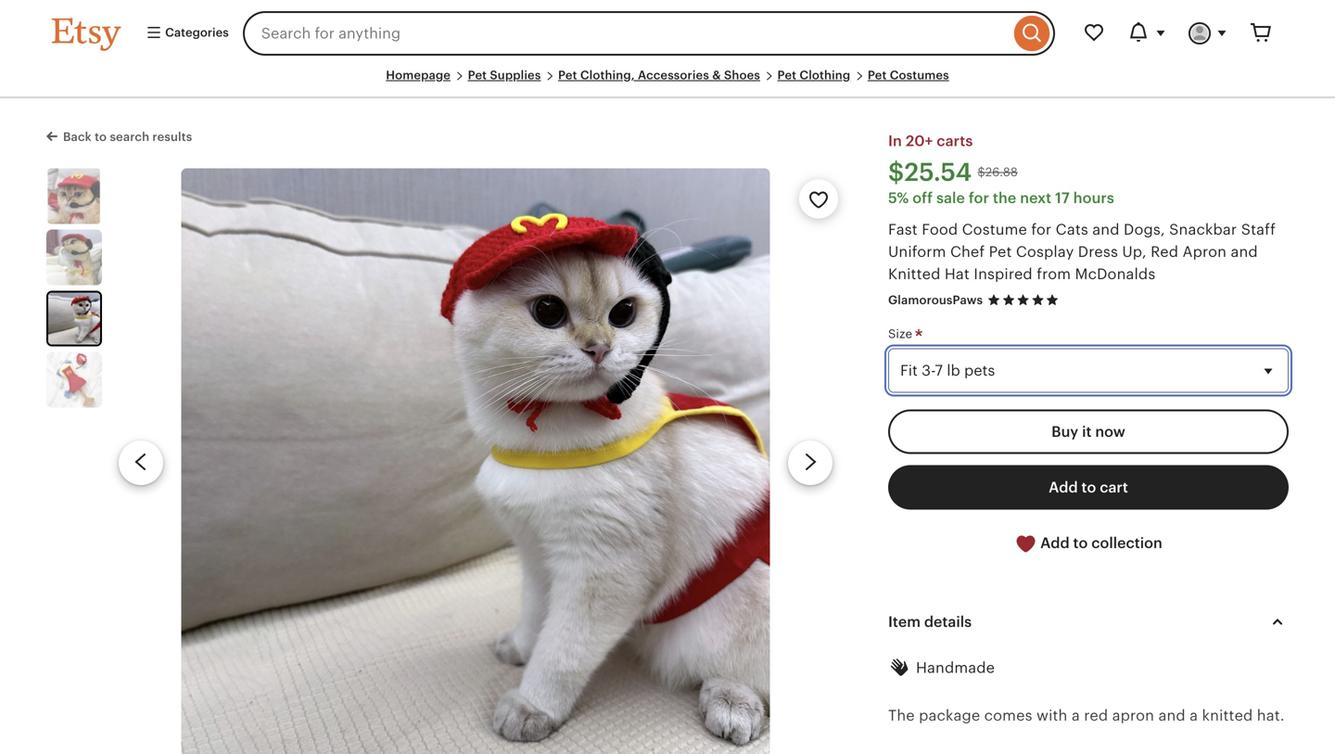 Task type: vqa. For each thing, say whether or not it's contained in the screenshot.
bottom and
yes



Task type: describe. For each thing, give the bounding box(es) containing it.
$26.88
[[978, 165, 1019, 179]]

pet clothing link
[[778, 68, 851, 82]]

collection
[[1092, 535, 1163, 551]]

cart
[[1100, 479, 1129, 496]]

categories banner
[[19, 0, 1317, 67]]

homepage
[[386, 68, 451, 82]]

add to collection button
[[889, 521, 1289, 567]]

categories
[[162, 25, 229, 39]]

0 horizontal spatial and
[[1093, 221, 1120, 238]]

fast food costume for cats and dogs snackbar staff uniform image 4 image
[[46, 352, 102, 408]]

20+
[[906, 133, 934, 150]]

chef
[[951, 243, 985, 260]]

buy it now button
[[889, 409, 1289, 454]]

costumes
[[890, 68, 950, 82]]

uniform
[[889, 243, 947, 260]]

cats
[[1056, 221, 1089, 238]]

costume
[[963, 221, 1028, 238]]

fast food costume for cats and dogs, snackbar staff uniform chef pet cosplay dress up, red apron and knitted hat inspired from mcdonalds
[[889, 221, 1276, 282]]

5%
[[889, 190, 909, 206]]

add for add to cart
[[1049, 479, 1079, 496]]

glamorouspaws
[[889, 293, 983, 307]]

$25.54
[[889, 158, 973, 187]]

details
[[925, 614, 972, 631]]

menu bar containing homepage
[[52, 67, 1284, 99]]

pet clothing, accessories & shoes link
[[558, 68, 761, 82]]

dress
[[1079, 243, 1119, 260]]

supplies
[[490, 68, 541, 82]]

the
[[993, 190, 1017, 206]]

handmade
[[917, 660, 995, 676]]

hours
[[1074, 190, 1115, 206]]

0 horizontal spatial fast food costume for cats and dogs snackbar staff uniform image 3 image
[[48, 292, 100, 344]]

item details
[[889, 614, 972, 631]]

dogs,
[[1124, 221, 1166, 238]]

pet costumes
[[868, 68, 950, 82]]

accessories
[[638, 68, 710, 82]]

buy it now
[[1052, 423, 1126, 440]]

with
[[1037, 707, 1068, 724]]

pet costumes link
[[868, 68, 950, 82]]

homepage link
[[386, 68, 451, 82]]

apron
[[1183, 243, 1227, 260]]

2 a from the left
[[1190, 707, 1199, 724]]

clothing,
[[581, 68, 635, 82]]

pet inside fast food costume for cats and dogs, snackbar staff uniform chef pet cosplay dress up, red apron and knitted hat inspired from mcdonalds
[[989, 243, 1013, 260]]

hat.
[[1258, 707, 1285, 724]]

in 20+ carts
[[889, 133, 973, 150]]

categories button
[[132, 17, 237, 50]]

clothing
[[800, 68, 851, 82]]

from
[[1037, 266, 1072, 282]]

in
[[889, 133, 903, 150]]

2 vertical spatial and
[[1159, 707, 1186, 724]]

knitted
[[889, 266, 941, 282]]

5% off sale for the next 17 hours
[[889, 190, 1115, 206]]

item
[[889, 614, 921, 631]]

fast
[[889, 221, 918, 238]]

pet clothing, accessories & shoes
[[558, 68, 761, 82]]

apron
[[1113, 707, 1155, 724]]

fast food costume for cats and dogs snackbar staff uniform image 1 image
[[46, 168, 102, 224]]

red
[[1085, 707, 1109, 724]]

item details button
[[872, 600, 1306, 644]]

for for the
[[969, 190, 990, 206]]

to for cart
[[1082, 479, 1097, 496]]

food
[[922, 221, 959, 238]]

add to cart
[[1049, 479, 1129, 496]]

knitted
[[1203, 707, 1254, 724]]

up,
[[1123, 243, 1147, 260]]

add to collection
[[1037, 535, 1163, 551]]



Task type: locate. For each thing, give the bounding box(es) containing it.
search
[[110, 130, 149, 144]]

to left collection
[[1074, 535, 1088, 551]]

a left red
[[1072, 707, 1081, 724]]

pet left "costumes"
[[868, 68, 887, 82]]

None search field
[[243, 11, 1056, 56]]

add to cart button
[[889, 465, 1289, 510]]

comes
[[985, 707, 1033, 724]]

2 horizontal spatial and
[[1231, 243, 1259, 260]]

to right back
[[95, 130, 107, 144]]

to
[[95, 130, 107, 144], [1082, 479, 1097, 496], [1074, 535, 1088, 551]]

next
[[1021, 190, 1052, 206]]

2 vertical spatial to
[[1074, 535, 1088, 551]]

cosplay
[[1017, 243, 1075, 260]]

0 vertical spatial for
[[969, 190, 990, 206]]

pet
[[468, 68, 487, 82], [558, 68, 578, 82], [778, 68, 797, 82], [868, 68, 887, 82], [989, 243, 1013, 260]]

for inside fast food costume for cats and dogs, snackbar staff uniform chef pet cosplay dress up, red apron and knitted hat inspired from mcdonalds
[[1032, 221, 1052, 238]]

carts
[[937, 133, 973, 150]]

1 horizontal spatial for
[[1032, 221, 1052, 238]]

the
[[889, 707, 915, 724]]

menu bar
[[52, 67, 1284, 99]]

hat
[[945, 266, 970, 282]]

Search for anything text field
[[243, 11, 1010, 56]]

to for collection
[[1074, 535, 1088, 551]]

0 vertical spatial add
[[1049, 479, 1079, 496]]

1 horizontal spatial and
[[1159, 707, 1186, 724]]

results
[[153, 130, 192, 144]]

and up the dress
[[1093, 221, 1120, 238]]

none search field inside 'categories' banner
[[243, 11, 1056, 56]]

for up cosplay
[[1032, 221, 1052, 238]]

to left cart
[[1082, 479, 1097, 496]]

off
[[913, 190, 933, 206]]

pet for pet clothing, accessories & shoes
[[558, 68, 578, 82]]

for
[[969, 190, 990, 206], [1032, 221, 1052, 238]]

pet left clothing,
[[558, 68, 578, 82]]

sale
[[937, 190, 966, 206]]

red
[[1151, 243, 1179, 260]]

1 a from the left
[[1072, 707, 1081, 724]]

pet left supplies
[[468, 68, 487, 82]]

back to search results
[[63, 130, 192, 144]]

it
[[1083, 423, 1092, 440]]

the package comes with a red apron and a knitted hat.
[[889, 707, 1285, 724]]

and
[[1093, 221, 1120, 238], [1231, 243, 1259, 260], [1159, 707, 1186, 724]]

1 horizontal spatial a
[[1190, 707, 1199, 724]]

1 vertical spatial add
[[1041, 535, 1070, 551]]

buy
[[1052, 423, 1079, 440]]

pet left clothing
[[778, 68, 797, 82]]

1 horizontal spatial fast food costume for cats and dogs snackbar staff uniform image 3 image
[[181, 168, 771, 754]]

0 horizontal spatial for
[[969, 190, 990, 206]]

pet clothing
[[778, 68, 851, 82]]

and right 'apron'
[[1159, 707, 1186, 724]]

back
[[63, 130, 92, 144]]

glamorouspaws link
[[889, 293, 983, 307]]

now
[[1096, 423, 1126, 440]]

and down staff
[[1231, 243, 1259, 260]]

pet up inspired
[[989, 243, 1013, 260]]

fast food costume for cats and dogs snackbar staff uniform image 3 image
[[181, 168, 771, 754], [48, 292, 100, 344]]

snackbar
[[1170, 221, 1238, 238]]

fast food costume for cats and dogs snackbar staff uniform image 2 image
[[46, 229, 102, 285]]

pet for pet supplies
[[468, 68, 487, 82]]

add for add to collection
[[1041, 535, 1070, 551]]

for left the
[[969, 190, 990, 206]]

a left knitted
[[1190, 707, 1199, 724]]

staff
[[1242, 221, 1276, 238]]

mcdonalds
[[1076, 266, 1156, 282]]

1 vertical spatial to
[[1082, 479, 1097, 496]]

size
[[889, 327, 916, 341]]

&
[[713, 68, 721, 82]]

pet supplies link
[[468, 68, 541, 82]]

0 horizontal spatial a
[[1072, 707, 1081, 724]]

inspired
[[974, 266, 1033, 282]]

pet for pet costumes
[[868, 68, 887, 82]]

pet supplies
[[468, 68, 541, 82]]

back to search results link
[[46, 126, 192, 146]]

add left cart
[[1049, 479, 1079, 496]]

package
[[919, 707, 981, 724]]

1 vertical spatial for
[[1032, 221, 1052, 238]]

$25.54 $26.88
[[889, 158, 1019, 187]]

add down add to cart button
[[1041, 535, 1070, 551]]

pet for pet clothing
[[778, 68, 797, 82]]

0 vertical spatial and
[[1093, 221, 1120, 238]]

17
[[1056, 190, 1070, 206]]

for for cats
[[1032, 221, 1052, 238]]

1 vertical spatial and
[[1231, 243, 1259, 260]]

shoes
[[724, 68, 761, 82]]

add
[[1049, 479, 1079, 496], [1041, 535, 1070, 551]]

to for search
[[95, 130, 107, 144]]

0 vertical spatial to
[[95, 130, 107, 144]]

a
[[1072, 707, 1081, 724], [1190, 707, 1199, 724]]



